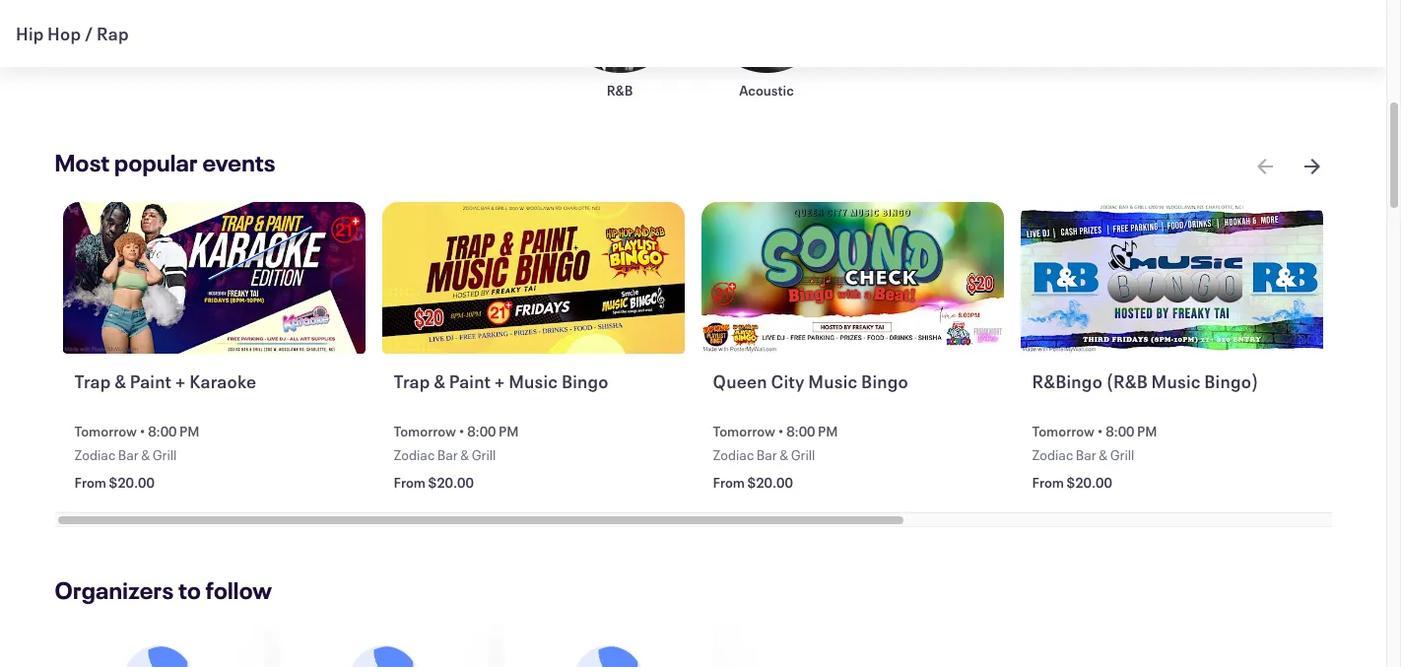 Task type: vqa. For each thing, say whether or not it's contained in the screenshot.
the +
yes



Task type: locate. For each thing, give the bounding box(es) containing it.
grill
[[152, 446, 177, 465], [472, 446, 496, 465], [791, 446, 815, 465], [1110, 446, 1135, 465]]

popular
[[114, 147, 198, 178]]

paint inside trap & paint + karaoke link
[[130, 369, 172, 393]]

tomorrow down the r&bingo
[[1032, 422, 1095, 441]]

grill down trap & paint + karaoke
[[152, 446, 177, 465]]

trap & paint + music bingo link
[[394, 369, 678, 418]]

0 horizontal spatial paint
[[130, 369, 172, 393]]

3 grill from the left
[[791, 446, 815, 465]]

paint inside trap & paint + music bingo link
[[449, 369, 491, 393]]

most popular events
[[55, 147, 276, 178]]

tomorrow • 8:00 pm zodiac bar & grill from $20.00 down trap & paint + music bingo
[[394, 422, 519, 492]]

tomorrow
[[74, 422, 137, 441], [394, 422, 456, 441], [713, 422, 775, 441], [1032, 422, 1095, 441]]

from for queen city music bingo
[[713, 473, 745, 492]]

tomorrow down queen
[[713, 422, 775, 441]]

2 • from the left
[[459, 422, 465, 441]]

zodiac for queen city music bingo
[[713, 446, 754, 465]]

trap
[[74, 369, 111, 393], [394, 369, 430, 393]]

0 horizontal spatial trap
[[74, 369, 111, 393]]

• down trap & paint + karaoke
[[139, 422, 145, 441]]

8:00 for trap & paint + karaoke
[[148, 422, 177, 441]]

2 trap from the left
[[394, 369, 430, 393]]

1 $20.00 from the left
[[109, 473, 155, 492]]

pm down trap & paint + music bingo link
[[499, 422, 519, 441]]

most
[[55, 147, 110, 178]]

2 paint from the left
[[449, 369, 491, 393]]

r&b
[[607, 81, 633, 100]]

pm down r&bingo (r&b music bingo) link
[[1137, 422, 1157, 441]]

3 $20.00 from the left
[[748, 473, 793, 492]]

bar for trap & paint + karaoke
[[118, 446, 139, 465]]

bar down trap & paint + music bingo
[[437, 446, 458, 465]]

1 + from the left
[[175, 369, 186, 393]]

1 • from the left
[[139, 422, 145, 441]]

grill down (r&b
[[1110, 446, 1135, 465]]

2 music from the left
[[808, 369, 858, 393]]

trap inside trap & paint + music bingo link
[[394, 369, 430, 393]]

to
[[178, 575, 201, 606]]

pm for queen city music bingo
[[818, 422, 838, 441]]

& for r&bingo (r&b music bingo)
[[1099, 446, 1108, 465]]

8:00 down trap & paint + karaoke
[[148, 422, 177, 441]]

grill down "queen city music bingo"
[[791, 446, 815, 465]]

acoustic link
[[705, 0, 828, 100]]

4 from from the left
[[1032, 473, 1064, 492]]

2 zodiac from the left
[[394, 446, 435, 465]]

&
[[114, 369, 126, 393], [434, 369, 446, 393], [141, 446, 150, 465], [460, 446, 469, 465], [780, 446, 789, 465], [1099, 446, 1108, 465]]

1 trap from the left
[[74, 369, 111, 393]]

4 8:00 from the left
[[1106, 422, 1135, 441]]

4 tomorrow from the left
[[1032, 422, 1095, 441]]

grill down trap & paint + music bingo
[[472, 446, 496, 465]]

2 tomorrow • 8:00 pm zodiac bar & grill from $20.00 from the left
[[394, 422, 519, 492]]

+ inside trap & paint + music bingo link
[[495, 369, 505, 393]]

organizers
[[55, 575, 174, 606]]

1 horizontal spatial +
[[495, 369, 505, 393]]

queen city music bingo
[[713, 369, 909, 393]]

music for r&bingo (r&b music bingo)
[[1152, 369, 1201, 393]]

1 pm from the left
[[179, 422, 200, 441]]

2 + from the left
[[495, 369, 505, 393]]

tomorrow for trap & paint + music bingo
[[394, 422, 456, 441]]

r&bingo (r&b music bingo) primary image image
[[1021, 202, 1324, 354]]

bingo)
[[1205, 369, 1259, 393]]

pm down the 'queen city music bingo' link
[[818, 422, 838, 441]]

1 horizontal spatial bingo
[[861, 369, 909, 393]]

bar for r&bingo (r&b music bingo)
[[1076, 446, 1097, 465]]

+ inside trap & paint + karaoke link
[[175, 369, 186, 393]]

tomorrow down trap & paint + karaoke
[[74, 422, 137, 441]]

bar down trap & paint + karaoke
[[118, 446, 139, 465]]

zodiac
[[74, 446, 116, 465], [394, 446, 435, 465], [713, 446, 754, 465], [1032, 446, 1074, 465]]

4 pm from the left
[[1137, 422, 1157, 441]]

from for r&bingo (r&b music bingo)
[[1032, 473, 1064, 492]]

tomorrow • 8:00 pm zodiac bar & grill from $20.00 for trap & paint + music bingo
[[394, 422, 519, 492]]

3 tomorrow • 8:00 pm zodiac bar & grill from $20.00 from the left
[[713, 422, 838, 492]]

r&bingo
[[1032, 369, 1103, 393]]

tomorrow • 8:00 pm zodiac bar & grill from $20.00 for queen city music bingo
[[713, 422, 838, 492]]

1 horizontal spatial paint
[[449, 369, 491, 393]]

tomorrow • 8:00 pm zodiac bar & grill from $20.00 down the r&bingo
[[1032, 422, 1157, 492]]

1 8:00 from the left
[[148, 422, 177, 441]]

tomorrow • 8:00 pm zodiac bar & grill from $20.00 down the city
[[713, 422, 838, 492]]

from
[[74, 473, 106, 492], [394, 473, 426, 492], [713, 473, 745, 492], [1032, 473, 1064, 492]]

paint
[[130, 369, 172, 393], [449, 369, 491, 393]]

from for trap & paint + music bingo
[[394, 473, 426, 492]]

1 grill from the left
[[152, 446, 177, 465]]

• down trap & paint + music bingo
[[459, 422, 465, 441]]

8:00 down trap & paint + music bingo
[[467, 422, 496, 441]]

tomorrow for r&bingo (r&b music bingo)
[[1032, 422, 1095, 441]]

1 paint from the left
[[130, 369, 172, 393]]

1 bar from the left
[[118, 446, 139, 465]]

2 grill from the left
[[472, 446, 496, 465]]

music
[[509, 369, 558, 393], [808, 369, 858, 393], [1152, 369, 1201, 393]]

tomorrow • 8:00 pm zodiac bar & grill from $20.00 down trap & paint + karaoke
[[74, 422, 200, 492]]

8:00 down (r&b
[[1106, 422, 1135, 441]]

3 8:00 from the left
[[787, 422, 815, 441]]

• down the r&bingo
[[1097, 422, 1103, 441]]

bar
[[118, 446, 139, 465], [437, 446, 458, 465], [757, 446, 777, 465], [1076, 446, 1097, 465]]

3 zodiac from the left
[[713, 446, 754, 465]]

8:00
[[148, 422, 177, 441], [467, 422, 496, 441], [787, 422, 815, 441], [1106, 422, 1135, 441]]

3 • from the left
[[778, 422, 784, 441]]

8:00 down "queen city music bingo"
[[787, 422, 815, 441]]

paint for music
[[449, 369, 491, 393]]

4 zodiac from the left
[[1032, 446, 1074, 465]]

4 tomorrow • 8:00 pm zodiac bar & grill from $20.00 from the left
[[1032, 422, 1157, 492]]

tomorrow • 8:00 pm zodiac bar & grill from $20.00
[[74, 422, 200, 492], [394, 422, 519, 492], [713, 422, 838, 492], [1032, 422, 1157, 492]]

grill for r&bingo (r&b music bingo)
[[1110, 446, 1135, 465]]

3 tomorrow from the left
[[713, 422, 775, 441]]

pm
[[179, 422, 200, 441], [499, 422, 519, 441], [818, 422, 838, 441], [1137, 422, 1157, 441]]

2 tomorrow from the left
[[394, 422, 456, 441]]

2 8:00 from the left
[[467, 422, 496, 441]]

tomorrow down trap & paint + music bingo
[[394, 422, 456, 441]]

3 music from the left
[[1152, 369, 1201, 393]]

3 pm from the left
[[818, 422, 838, 441]]

4 bar from the left
[[1076, 446, 1097, 465]]

pm down trap & paint + karaoke link
[[179, 422, 200, 441]]

0 horizontal spatial +
[[175, 369, 186, 393]]

0 horizontal spatial bingo
[[562, 369, 609, 393]]

+ for karaoke
[[175, 369, 186, 393]]

3 bar from the left
[[757, 446, 777, 465]]

trap inside trap & paint + karaoke link
[[74, 369, 111, 393]]

1 horizontal spatial music
[[808, 369, 858, 393]]

1 music from the left
[[509, 369, 558, 393]]

+
[[175, 369, 186, 393], [495, 369, 505, 393]]

1 horizontal spatial trap
[[394, 369, 430, 393]]

1 zodiac from the left
[[74, 446, 116, 465]]

• for trap & paint + karaoke
[[139, 422, 145, 441]]

bingo
[[562, 369, 609, 393], [861, 369, 909, 393]]

• down the city
[[778, 422, 784, 441]]

$20.00 for trap & paint + music bingo
[[428, 473, 474, 492]]

paint for karaoke
[[130, 369, 172, 393]]

•
[[139, 422, 145, 441], [459, 422, 465, 441], [778, 422, 784, 441], [1097, 422, 1103, 441]]

2 horizontal spatial music
[[1152, 369, 1201, 393]]

0 horizontal spatial music
[[509, 369, 558, 393]]

grill for trap & paint + karaoke
[[152, 446, 177, 465]]

+ for music
[[495, 369, 505, 393]]

/
[[84, 22, 93, 45]]

zodiac for trap & paint + music bingo
[[394, 446, 435, 465]]

bar down the city
[[757, 446, 777, 465]]

4 • from the left
[[1097, 422, 1103, 441]]

1 tomorrow • 8:00 pm zodiac bar & grill from $20.00 from the left
[[74, 422, 200, 492]]

$20.00
[[109, 473, 155, 492], [428, 473, 474, 492], [748, 473, 793, 492], [1067, 473, 1113, 492]]

acoustic
[[739, 81, 794, 100]]

4 $20.00 from the left
[[1067, 473, 1113, 492]]

trap & paint + music bingo
[[394, 369, 609, 393]]

4 grill from the left
[[1110, 446, 1135, 465]]

1 tomorrow from the left
[[74, 422, 137, 441]]

zodiac for r&bingo (r&b music bingo)
[[1032, 446, 1074, 465]]

2 bar from the left
[[437, 446, 458, 465]]

2 from from the left
[[394, 473, 426, 492]]

karaoke
[[189, 369, 257, 393]]

grill for trap & paint + music bingo
[[472, 446, 496, 465]]

arrow left chunky_svg image
[[1253, 155, 1277, 178]]

events
[[203, 147, 276, 178]]

3 from from the left
[[713, 473, 745, 492]]

2 pm from the left
[[499, 422, 519, 441]]

2 $20.00 from the left
[[428, 473, 474, 492]]

• for trap & paint + music bingo
[[459, 422, 465, 441]]

bar down the r&bingo
[[1076, 446, 1097, 465]]

1 from from the left
[[74, 473, 106, 492]]

tomorrow for queen city music bingo
[[713, 422, 775, 441]]



Task type: describe. For each thing, give the bounding box(es) containing it.
music for queen city music bingo
[[808, 369, 858, 393]]

• for r&bingo (r&b music bingo)
[[1097, 422, 1103, 441]]

8:00 for trap & paint + music bingo
[[467, 422, 496, 441]]

& for trap & paint + music bingo
[[460, 446, 469, 465]]

& for queen city music bingo
[[780, 446, 789, 465]]

hop
[[47, 22, 81, 45]]

$20.00 for r&bingo (r&b music bingo)
[[1067, 473, 1113, 492]]

follow
[[206, 575, 272, 606]]

trap & paint + music bingo primary image image
[[382, 202, 685, 354]]

trap for trap & paint + music bingo
[[394, 369, 430, 393]]

bar for queen city music bingo
[[757, 446, 777, 465]]

8:00 for queen city music bingo
[[787, 422, 815, 441]]

city
[[771, 369, 805, 393]]

organizers to follow
[[55, 575, 272, 606]]

pm for trap & paint + karaoke
[[179, 422, 200, 441]]

queen city music bingo primary image image
[[701, 202, 1005, 354]]

trap for trap & paint + karaoke
[[74, 369, 111, 393]]

trap & paint + karaoke primary image image
[[63, 202, 366, 354]]

grill for queen city music bingo
[[791, 446, 815, 465]]

tomorrow • 8:00 pm zodiac bar & grill from $20.00 for r&bingo (r&b music bingo)
[[1032, 422, 1157, 492]]

• for queen city music bingo
[[778, 422, 784, 441]]

r&bingo (r&b music bingo)
[[1032, 369, 1259, 393]]

r&b link
[[558, 0, 681, 100]]

trap & paint + karaoke
[[74, 369, 257, 393]]

queen
[[713, 369, 768, 393]]

hip
[[16, 22, 44, 45]]

zodiac for trap & paint + karaoke
[[74, 446, 116, 465]]

queen city music bingo link
[[713, 369, 997, 418]]

pm for r&bingo (r&b music bingo)
[[1137, 422, 1157, 441]]

8:00 for r&bingo (r&b music bingo)
[[1106, 422, 1135, 441]]

from for trap & paint + karaoke
[[74, 473, 106, 492]]

tomorrow for trap & paint + karaoke
[[74, 422, 137, 441]]

& for trap & paint + karaoke
[[141, 446, 150, 465]]

(r&b
[[1106, 369, 1148, 393]]

$20.00 for trap & paint + karaoke
[[109, 473, 155, 492]]

$20.00 for queen city music bingo
[[748, 473, 793, 492]]

1 bingo from the left
[[562, 369, 609, 393]]

r&bingo (r&b music bingo) link
[[1032, 369, 1316, 418]]

2 bingo from the left
[[861, 369, 909, 393]]

tomorrow • 8:00 pm zodiac bar & grill from $20.00 for trap & paint + karaoke
[[74, 422, 200, 492]]

bar for trap & paint + music bingo
[[437, 446, 458, 465]]

hip hop / rap
[[16, 22, 129, 45]]

trap & paint + karaoke link
[[74, 369, 358, 418]]

pm for trap & paint + music bingo
[[499, 422, 519, 441]]

rap
[[97, 22, 129, 45]]

arrow right chunky_svg image
[[1300, 155, 1324, 178]]



